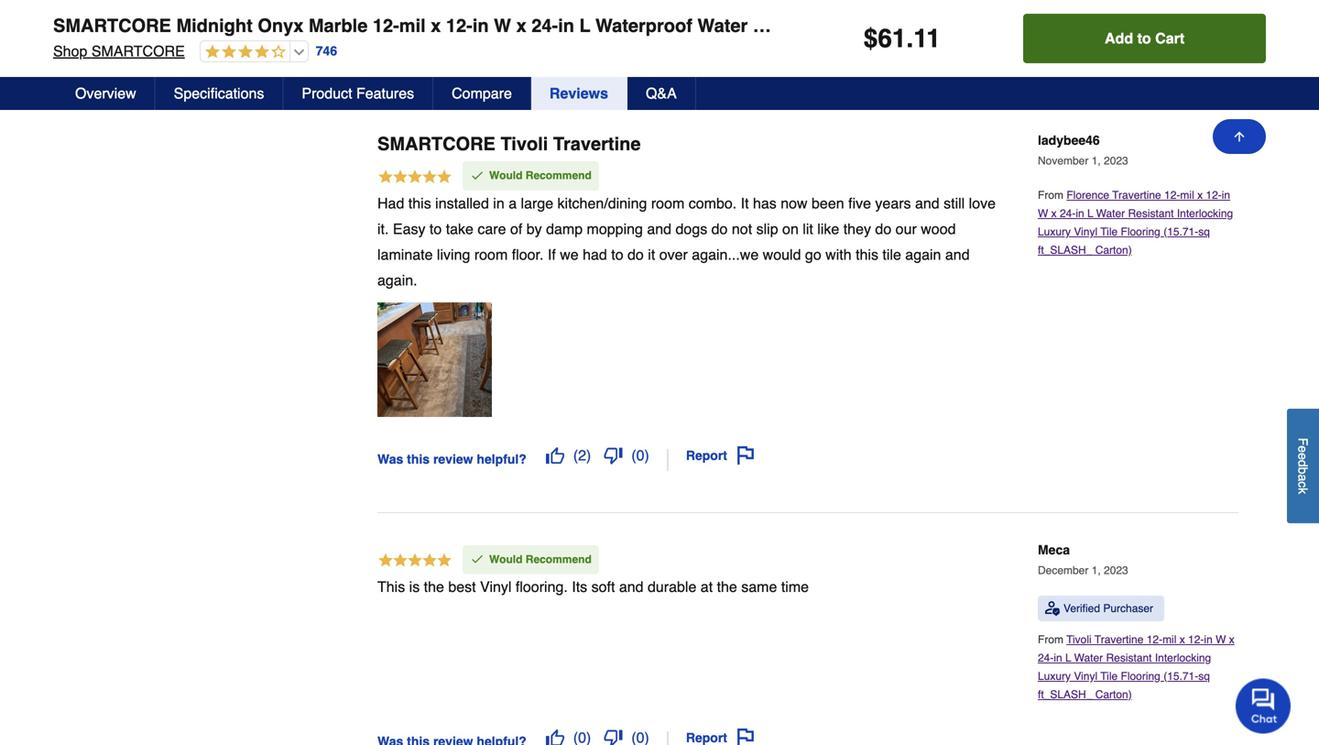 Task type: describe. For each thing, give the bounding box(es) containing it.
was this review helpful?
[[378, 452, 527, 466]]

add to cart
[[1105, 30, 1185, 47]]

large
[[521, 195, 554, 211]]

midnight
[[176, 15, 253, 36]]

thumb down image
[[604, 728, 623, 745]]

november
[[1038, 154, 1089, 167]]

1 e from the top
[[1296, 446, 1311, 453]]

again
[[906, 246, 942, 263]]

compare
[[452, 85, 512, 102]]

purchaser
[[1104, 602, 1154, 615]]

24- for tivoli travertine 12-mil x 12-in w x 24-in l water resistant interlocking luxury vinyl tile flooring (15.71-sq ft_slash_ carton)
[[1038, 651, 1054, 664]]

l for tivoli travertine 12-mil x 12-in w x 24-in l water resistant interlocking luxury vinyl tile flooring (15.71-sq ft_slash_ carton)
[[1066, 651, 1072, 664]]

five
[[849, 195, 872, 211]]

compare button
[[434, 77, 531, 110]]

smartcore for smartcore tivoli travertine
[[378, 133, 496, 154]]

same
[[742, 578, 778, 595]]

w for tivoli travertine 12-mil x 12-in w x 24-in l water resistant interlocking luxury vinyl tile flooring (15.71-sq ft_slash_ carton)
[[1216, 633, 1227, 646]]

0 vertical spatial sq
[[1237, 15, 1259, 36]]

love
[[969, 195, 996, 211]]

this for had this installed in a large kitchen/dining room combo. it has now been five years and still love it.  easy to take care of by damp mopping and dogs do not slip on lit like they do our wood laminate living room floor.   if we had to do it over again...we would go with this tile again and again.
[[409, 195, 431, 211]]

f e e d b a c k
[[1296, 438, 1311, 494]]

onyx
[[258, 15, 304, 36]]

would
[[763, 246, 801, 263]]

slip
[[757, 220, 779, 237]]

installed
[[435, 195, 489, 211]]

florence travertine 12-mil x 12-in w x 24-in l water resistant interlocking luxury vinyl tile flooring (15.71-sq ft_slash_ carton) link
[[1038, 189, 1234, 257]]

was
[[378, 452, 403, 466]]

0 vertical spatial tivoli
[[501, 133, 548, 154]]

2 e from the top
[[1296, 453, 1311, 460]]

they
[[844, 220, 872, 237]]

0 vertical spatial resistant
[[753, 15, 836, 36]]

shop smartcore
[[53, 43, 185, 60]]

reviews
[[550, 85, 609, 102]]

tivoli travertine 12-mil x 12-in w x 24-in l water resistant interlocking luxury vinyl tile flooring (15.71-sq ft_slash_ carton) link
[[1038, 633, 1235, 701]]

not
[[732, 220, 753, 237]]

tile for florence
[[1101, 226, 1118, 238]]

had this installed in a large kitchen/dining room combo. it has now been five years and still love it.  easy to take care of by damp mopping and dogs do not slip on lit like they do our wood laminate living room floor.   if we had to do it over again...we would go with this tile again and again.
[[378, 195, 996, 288]]

thumb up image
[[546, 728, 564, 745]]

product features
[[302, 85, 414, 102]]

december
[[1038, 564, 1089, 577]]

overview
[[75, 85, 136, 102]]

still
[[944, 195, 965, 211]]

0 vertical spatial flooring
[[1101, 15, 1174, 36]]

over
[[660, 246, 688, 263]]

would recommend for 2nd checkmark image from the top
[[489, 553, 592, 566]]

0 vertical spatial (15.71-
[[1179, 15, 1237, 36]]

smartcore tivoli travertine
[[378, 133, 641, 154]]

overview button
[[57, 77, 156, 110]]

(15.71- for florence travertine 12-mil x 12-in w x 24-in l water resistant interlocking luxury vinyl tile flooring (15.71-sq ft_slash_ carton)
[[1164, 226, 1199, 238]]

0
[[637, 447, 645, 464]]

report for flag image
[[686, 730, 728, 745]]

take
[[446, 220, 474, 237]]

recommend for 2nd checkmark image from the bottom of the page
[[526, 169, 592, 182]]

interlocking for tivoli travertine 12-mil x 12-in w x 24-in l water resistant interlocking luxury vinyl tile flooring (15.71-sq ft_slash_ carton)
[[1156, 651, 1212, 664]]

best
[[448, 578, 476, 595]]

we
[[560, 246, 579, 263]]

$
[[864, 24, 878, 53]]

on
[[783, 220, 799, 237]]

kitchen/dining
[[558, 195, 647, 211]]

florence travertine 12-mil x 12-in w x 24-in l water resistant interlocking luxury vinyl tile flooring (15.71-sq ft_slash_ carton)
[[1038, 189, 1234, 257]]

carton) for tivoli
[[1096, 688, 1133, 701]]

tile
[[883, 246, 902, 263]]

marble
[[309, 15, 368, 36]]

recommend for 2nd checkmark image from the top
[[526, 553, 592, 566]]

b
[[1296, 467, 1311, 474]]

1 horizontal spatial do
[[712, 220, 728, 237]]

easy
[[393, 220, 426, 237]]

0 vertical spatial tile
[[1065, 15, 1096, 36]]

2
[[578, 447, 587, 464]]

$ 61 . 11
[[864, 24, 941, 53]]

ladybee46 november 1, 2023
[[1038, 133, 1129, 167]]

flooring for florence
[[1121, 226, 1161, 238]]

product
[[302, 85, 352, 102]]

1 horizontal spatial cart
[[1286, 15, 1320, 36]]

vinyl inside tivoli travertine 12-mil x 12-in w x 24-in l water resistant interlocking luxury vinyl tile flooring (15.71-sq ft_slash_ carton)
[[1074, 670, 1098, 683]]

2 horizontal spatial do
[[876, 220, 892, 237]]

its
[[572, 578, 588, 595]]

and up the it at left
[[647, 220, 672, 237]]

meca
[[1038, 542, 1070, 557]]

( 0 )
[[632, 447, 650, 464]]

from for tivoli travertine 12-mil x 12-in w x 24-in l water resistant interlocking luxury vinyl tile flooring (15.71-sq ft_slash_ carton)
[[1038, 633, 1067, 646]]

would recommend for 2nd checkmark image from the bottom of the page
[[489, 169, 592, 182]]

k
[[1296, 488, 1311, 494]]

2 the from the left
[[717, 578, 738, 595]]

verified purchaser icon image
[[1046, 601, 1060, 616]]

0 horizontal spatial 24-
[[532, 15, 558, 36]]

0 vertical spatial room
[[651, 195, 685, 211]]

product features button
[[284, 77, 434, 110]]

resistant for tivoli travertine 12-mil x 12-in w x 24-in l water resistant interlocking luxury vinyl tile flooring (15.71-sq ft_slash_ carton)
[[1107, 651, 1152, 664]]

d
[[1296, 460, 1311, 467]]

combo.
[[689, 195, 737, 211]]

a inside "button"
[[1296, 474, 1311, 481]]

specifications button
[[156, 77, 284, 110]]

2023 for ladybee46
[[1104, 154, 1129, 167]]

ft_slash_ for tivoli travertine 12-mil x 12-in w x 24-in l water resistant interlocking luxury vinyl tile flooring (15.71-sq ft_slash_ carton)
[[1038, 688, 1093, 701]]

flag image
[[737, 446, 755, 464]]

2 checkmark image from the top
[[470, 552, 485, 566]]

c
[[1296, 481, 1311, 488]]

sq for florence travertine 12-mil x 12-in w x 24-in l water resistant interlocking luxury vinyl tile flooring (15.71-sq ft_slash_ carton)
[[1199, 226, 1211, 238]]

it
[[741, 195, 749, 211]]

had
[[378, 195, 404, 211]]

f
[[1296, 438, 1311, 446]]

shaw image
[[1038, 0, 1176, 30]]

carton) for florence
[[1096, 244, 1133, 257]]

to inside button
[[1138, 30, 1152, 47]]

flag image
[[737, 728, 755, 745]]

this
[[378, 578, 405, 595]]

living
[[437, 246, 471, 263]]

verified
[[1064, 602, 1101, 615]]

floor.
[[512, 246, 544, 263]]

report button for thumb down icon
[[680, 722, 762, 745]]

) for ( 0 )
[[645, 447, 650, 464]]

ladybee46
[[1038, 133, 1100, 148]]

0 vertical spatial interlocking
[[841, 15, 945, 36]]

review
[[433, 452, 473, 466]]

tivoli travertine 12-mil x 12-in w x 24-in l water resistant interlocking luxury vinyl tile flooring (15.71-sq ft_slash_ carton)
[[1038, 633, 1235, 701]]

with
[[826, 246, 852, 263]]

( 2 )
[[573, 447, 591, 464]]

2 5 stars image from the top
[[378, 552, 453, 571]]

add
[[1105, 30, 1134, 47]]

) for ( 2 )
[[587, 447, 591, 464]]

again.
[[378, 272, 418, 288]]

from for florence travertine 12-mil x 12-in w x 24-in l water resistant interlocking luxury vinyl tile flooring (15.71-sq ft_slash_ carton)
[[1038, 189, 1067, 202]]

at
[[701, 578, 713, 595]]

soft
[[592, 578, 615, 595]]

reviews button
[[531, 77, 628, 110]]

florence
[[1067, 189, 1110, 202]]



Task type: vqa. For each thing, say whether or not it's contained in the screenshot.
second Would Recommend from the bottom of the page
yes



Task type: locate. For each thing, give the bounding box(es) containing it.
would recommend up flooring.
[[489, 553, 592, 566]]

laminate
[[378, 246, 433, 263]]

0 horizontal spatial tivoli
[[501, 133, 548, 154]]

w inside tivoli travertine 12-mil x 12-in w x 24-in l water resistant interlocking luxury vinyl tile flooring (15.71-sq ft_slash_ carton)
[[1216, 633, 1227, 646]]

1, inside meca december 1, 2023
[[1092, 564, 1101, 577]]

dogs
[[676, 220, 708, 237]]

durable
[[648, 578, 697, 595]]

2023 up florence
[[1104, 154, 1129, 167]]

l down verified
[[1066, 651, 1072, 664]]

waterproof
[[596, 15, 693, 36]]

1 report from the top
[[686, 448, 728, 463]]

report button
[[680, 440, 762, 471], [680, 722, 762, 745]]

has
[[753, 195, 777, 211]]

1 would recommend from the top
[[489, 169, 592, 182]]

w
[[494, 15, 511, 36], [1038, 207, 1049, 220], [1216, 633, 1227, 646]]

2 report from the top
[[686, 730, 728, 745]]

0 vertical spatial ft_slash_
[[1038, 244, 1093, 257]]

1 vertical spatial 1,
[[1092, 564, 1101, 577]]

1 horizontal spatial a
[[1296, 474, 1311, 481]]

ft_slash_ for florence travertine 12-mil x 12-in w x 24-in l water resistant interlocking luxury vinyl tile flooring (15.71-sq ft_slash_ carton)
[[1038, 244, 1093, 257]]

travertine right florence
[[1113, 189, 1162, 202]]

checkmark image up best
[[470, 552, 485, 566]]

1 vertical spatial water
[[1097, 207, 1126, 220]]

q&a button
[[628, 77, 696, 110]]

thumb down image
[[604, 446, 623, 464]]

room down care at the top left
[[475, 246, 508, 263]]

interlocking inside the florence travertine 12-mil x 12-in w x 24-in l water resistant interlocking luxury vinyl tile flooring (15.71-sq ft_slash_ carton)
[[1178, 207, 1234, 220]]

2 vertical spatial (15.71-
[[1164, 670, 1199, 683]]

ft_slash_ down florence
[[1038, 244, 1093, 257]]

( right thumb up icon
[[573, 447, 578, 464]]

luxury down florence
[[1038, 226, 1071, 238]]

0 vertical spatial a
[[509, 195, 517, 211]]

w inside the florence travertine 12-mil x 12-in w x 24-in l water resistant interlocking luxury vinyl tile flooring (15.71-sq ft_slash_ carton)
[[1038, 207, 1049, 220]]

in
[[473, 15, 489, 36], [558, 15, 575, 36], [1222, 189, 1231, 202], [493, 195, 505, 211], [1076, 207, 1085, 220], [1205, 633, 1213, 646], [1054, 651, 1063, 664]]

water inside the florence travertine 12-mil x 12-in w x 24-in l water resistant interlocking luxury vinyl tile flooring (15.71-sq ft_slash_ carton)
[[1097, 207, 1126, 220]]

tile left add
[[1065, 15, 1096, 36]]

1 carton) from the top
[[1096, 244, 1133, 257]]

5 stars image up had in the left top of the page
[[378, 168, 453, 188]]

2 horizontal spatial w
[[1216, 633, 1227, 646]]

0 vertical spatial 24-
[[532, 15, 558, 36]]

(15.71- inside the florence travertine 12-mil x 12-in w x 24-in l water resistant interlocking luxury vinyl tile flooring (15.71-sq ft_slash_ carton)
[[1164, 226, 1199, 238]]

mil inside the florence travertine 12-mil x 12-in w x 24-in l water resistant interlocking luxury vinyl tile flooring (15.71-sq ft_slash_ carton)
[[1181, 189, 1195, 202]]

2 vertical spatial 24-
[[1038, 651, 1054, 664]]

0 horizontal spatial to
[[430, 220, 442, 237]]

0 vertical spatial luxury
[[950, 15, 1011, 36]]

ft/
[[1264, 15, 1281, 36]]

0 vertical spatial travertine
[[553, 133, 641, 154]]

2 vertical spatial mil
[[1163, 633, 1177, 646]]

tile down verified purchaser
[[1101, 670, 1118, 683]]

5 stars image up 'is'
[[378, 552, 453, 571]]

resistant for florence travertine 12-mil x 12-in w x 24-in l water resistant interlocking luxury vinyl tile flooring (15.71-sq ft_slash_ carton)
[[1129, 207, 1174, 220]]

1 the from the left
[[424, 578, 444, 595]]

2 would recommend from the top
[[489, 553, 592, 566]]

2 horizontal spatial l
[[1088, 207, 1094, 220]]

1 vertical spatial a
[[1296, 474, 1311, 481]]

1 from from the top
[[1038, 189, 1067, 202]]

report
[[686, 448, 728, 463], [686, 730, 728, 745]]

1 vertical spatial from
[[1038, 633, 1067, 646]]

water down florence
[[1097, 207, 1126, 220]]

smartcore up shop smartcore
[[53, 15, 171, 36]]

1 vertical spatial 2023
[[1104, 564, 1129, 577]]

would for 2nd checkmark image from the bottom of the page
[[489, 169, 523, 182]]

is
[[409, 578, 420, 595]]

damp
[[546, 220, 583, 237]]

e up d
[[1296, 446, 1311, 453]]

0 vertical spatial would recommend
[[489, 169, 592, 182]]

travertine down purchaser
[[1095, 633, 1144, 646]]

2023 for meca
[[1104, 564, 1129, 577]]

0 vertical spatial recommend
[[526, 169, 592, 182]]

would recommend up large
[[489, 169, 592, 182]]

to right had
[[612, 246, 624, 263]]

helpful?
[[477, 452, 527, 466]]

interlocking inside tivoli travertine 12-mil x 12-in w x 24-in l water resistant interlocking luxury vinyl tile flooring (15.71-sq ft_slash_ carton)
[[1156, 651, 1212, 664]]

smartcore up overview button
[[91, 43, 185, 60]]

0 horizontal spatial the
[[424, 578, 444, 595]]

1 vertical spatial mil
[[1181, 189, 1195, 202]]

recommend up flooring.
[[526, 553, 592, 566]]

2 vertical spatial interlocking
[[1156, 651, 1212, 664]]

0 vertical spatial 5 stars image
[[378, 168, 453, 188]]

from down "verified purchaser icon"
[[1038, 633, 1067, 646]]

0 horizontal spatial cart
[[1156, 30, 1185, 47]]

luxury inside tivoli travertine 12-mil x 12-in w x 24-in l water resistant interlocking luxury vinyl tile flooring (15.71-sq ft_slash_ carton)
[[1038, 670, 1071, 683]]

water for florence travertine 12-mil x 12-in w x 24-in l water resistant interlocking luxury vinyl tile flooring (15.71-sq ft_slash_ carton)
[[1097, 207, 1126, 220]]

2 horizontal spatial 24-
[[1060, 207, 1076, 220]]

thumb up image
[[546, 446, 564, 464]]

11
[[914, 24, 941, 53]]

ft_slash_ inside tivoli travertine 12-mil x 12-in w x 24-in l water resistant interlocking luxury vinyl tile flooring (15.71-sq ft_slash_ carton)
[[1038, 688, 1093, 701]]

interlocking for florence travertine 12-mil x 12-in w x 24-in l water resistant interlocking luxury vinyl tile flooring (15.71-sq ft_slash_ carton)
[[1178, 207, 1234, 220]]

report for flag icon
[[686, 448, 728, 463]]

(15.71- inside tivoli travertine 12-mil x 12-in w x 24-in l water resistant interlocking luxury vinyl tile flooring (15.71-sq ft_slash_ carton)
[[1164, 670, 1199, 683]]

)
[[587, 447, 591, 464], [645, 447, 650, 464]]

l left waterproof
[[580, 15, 591, 36]]

a up k
[[1296, 474, 1311, 481]]

sq inside the florence travertine 12-mil x 12-in w x 24-in l water resistant interlocking luxury vinyl tile flooring (15.71-sq ft_slash_ carton)
[[1199, 226, 1211, 238]]

tivoli down verified
[[1067, 633, 1092, 646]]

1 horizontal spatial the
[[717, 578, 738, 595]]

a inside 'had this installed in a large kitchen/dining room combo. it has now been five years and still love it.  easy to take care of by damp mopping and dogs do not slip on lit like they do our wood laminate living room floor.   if we had to do it over again...we would go with this tile again and again.'
[[509, 195, 517, 211]]

ft_slash_ down "verified purchaser icon"
[[1038, 688, 1093, 701]]

this right was
[[407, 452, 430, 466]]

0 horizontal spatial mil
[[399, 15, 426, 36]]

tile inside tivoli travertine 12-mil x 12-in w x 24-in l water resistant interlocking luxury vinyl tile flooring (15.71-sq ft_slash_ carton)
[[1101, 670, 1118, 683]]

2 vertical spatial smartcore
[[378, 133, 496, 154]]

0 horizontal spatial (
[[573, 447, 578, 464]]

1 horizontal spatial room
[[651, 195, 685, 211]]

had
[[583, 246, 607, 263]]

from down "november"
[[1038, 189, 1067, 202]]

room
[[651, 195, 685, 211], [475, 246, 508, 263]]

recommend up large
[[526, 169, 592, 182]]

travertine for florence travertine 12-mil x 12-in w x 24-in l water resistant interlocking luxury vinyl tile flooring (15.71-sq ft_slash_ carton)
[[1113, 189, 1162, 202]]

2 ( from the left
[[632, 447, 637, 464]]

1 horizontal spatial 24-
[[1038, 651, 1054, 664]]

1 vertical spatial ft_slash_
[[1038, 688, 1093, 701]]

2 vertical spatial water
[[1075, 651, 1104, 664]]

go
[[806, 246, 822, 263]]

been
[[812, 195, 845, 211]]

tile down florence
[[1101, 226, 1118, 238]]

1 horizontal spatial to
[[612, 246, 624, 263]]

0 vertical spatial l
[[580, 15, 591, 36]]

travertine down reviews button
[[553, 133, 641, 154]]

carton) inside the florence travertine 12-mil x 12-in w x 24-in l water resistant interlocking luxury vinyl tile flooring (15.71-sq ft_slash_ carton)
[[1096, 244, 1133, 257]]

travertine inside the florence travertine 12-mil x 12-in w x 24-in l water resistant interlocking luxury vinyl tile flooring (15.71-sq ft_slash_ carton)
[[1113, 189, 1162, 202]]

2 2023 from the top
[[1104, 564, 1129, 577]]

1, right "november"
[[1092, 154, 1101, 167]]

water inside tivoli travertine 12-mil x 12-in w x 24-in l water resistant interlocking luxury vinyl tile flooring (15.71-sq ft_slash_ carton)
[[1075, 651, 1104, 664]]

the right 'is'
[[424, 578, 444, 595]]

report button for thumb down image
[[680, 440, 762, 471]]

mopping
[[587, 220, 643, 237]]

resistant inside tivoli travertine 12-mil x 12-in w x 24-in l water resistant interlocking luxury vinyl tile flooring (15.71-sq ft_slash_ carton)
[[1107, 651, 1152, 664]]

1 vertical spatial sq
[[1199, 226, 1211, 238]]

2 vertical spatial this
[[407, 452, 430, 466]]

0 horizontal spatial a
[[509, 195, 517, 211]]

1 5 stars image from the top
[[378, 168, 453, 188]]

the right at
[[717, 578, 738, 595]]

flooring inside tivoli travertine 12-mil x 12-in w x 24-in l water resistant interlocking luxury vinyl tile flooring (15.71-sq ft_slash_ carton)
[[1121, 670, 1161, 683]]

specifications
[[174, 85, 264, 102]]

would recommend
[[489, 169, 592, 182], [489, 553, 592, 566]]

resistant
[[753, 15, 836, 36], [1129, 207, 1174, 220], [1107, 651, 1152, 664]]

arrow up image
[[1233, 129, 1247, 144]]

now
[[781, 195, 808, 211]]

24- inside the florence travertine 12-mil x 12-in w x 24-in l water resistant interlocking luxury vinyl tile flooring (15.71-sq ft_slash_ carton)
[[1060, 207, 1076, 220]]

0 vertical spatial carton)
[[1096, 244, 1133, 257]]

l
[[580, 15, 591, 36], [1088, 207, 1094, 220], [1066, 651, 1072, 664]]

1 ( from the left
[[573, 447, 578, 464]]

1 ) from the left
[[587, 447, 591, 464]]

1 horizontal spatial )
[[645, 447, 650, 464]]

1 vertical spatial recommend
[[526, 553, 592, 566]]

2 carton) from the top
[[1096, 688, 1133, 701]]

1 vertical spatial flooring
[[1121, 226, 1161, 238]]

would down smartcore tivoli travertine
[[489, 169, 523, 182]]

2 vertical spatial to
[[612, 246, 624, 263]]

746
[[316, 44, 337, 58]]

chat invite button image
[[1236, 678, 1292, 734]]

flooring inside the florence travertine 12-mil x 12-in w x 24-in l water resistant interlocking luxury vinyl tile flooring (15.71-sq ft_slash_ carton)
[[1121, 226, 1161, 238]]

2 vertical spatial flooring
[[1121, 670, 1161, 683]]

and right soft
[[619, 578, 644, 595]]

2023 inside "ladybee46 november 1, 2023"
[[1104, 154, 1129, 167]]

e up b
[[1296, 453, 1311, 460]]

l inside tivoli travertine 12-mil x 12-in w x 24-in l water resistant interlocking luxury vinyl tile flooring (15.71-sq ft_slash_ carton)
[[1066, 651, 1072, 664]]

1 vertical spatial l
[[1088, 207, 1094, 220]]

to left take
[[430, 220, 442, 237]]

meca december 1, 2023
[[1038, 542, 1129, 577]]

1 report button from the top
[[680, 440, 762, 471]]

vinyl left add
[[1016, 15, 1059, 36]]

would up flooring.
[[489, 553, 523, 566]]

2 horizontal spatial to
[[1138, 30, 1152, 47]]

1 horizontal spatial tivoli
[[1067, 633, 1092, 646]]

1 vertical spatial w
[[1038, 207, 1049, 220]]

cart right ft/
[[1286, 15, 1320, 36]]

0 vertical spatial smartcore
[[53, 15, 171, 36]]

5 stars image
[[378, 168, 453, 188], [378, 552, 453, 571]]

0 vertical spatial to
[[1138, 30, 1152, 47]]

1 vertical spatial checkmark image
[[470, 552, 485, 566]]

water right waterproof
[[698, 15, 748, 36]]

0 vertical spatial 1,
[[1092, 154, 1101, 167]]

.
[[907, 24, 914, 53]]

tile inside the florence travertine 12-mil x 12-in w x 24-in l water resistant interlocking luxury vinyl tile flooring (15.71-sq ft_slash_ carton)
[[1101, 226, 1118, 238]]

luxury down "verified purchaser icon"
[[1038, 670, 1071, 683]]

carton) down florence
[[1096, 244, 1133, 257]]

1 recommend from the top
[[526, 169, 592, 182]]

our
[[896, 220, 917, 237]]

2 recommend from the top
[[526, 553, 592, 566]]

tivoli up large
[[501, 133, 548, 154]]

1 vertical spatial carton)
[[1096, 688, 1133, 701]]

1 horizontal spatial (
[[632, 447, 637, 464]]

would
[[489, 169, 523, 182], [489, 553, 523, 566]]

1 vertical spatial would
[[489, 553, 523, 566]]

cart right add
[[1156, 30, 1185, 47]]

tile for tivoli
[[1101, 670, 1118, 683]]

1 vertical spatial to
[[430, 220, 442, 237]]

this for was this review helpful?
[[407, 452, 430, 466]]

cart
[[1286, 15, 1320, 36], [1156, 30, 1185, 47]]

2 vertical spatial l
[[1066, 651, 1072, 664]]

smartcore
[[53, 15, 171, 36], [91, 43, 185, 60], [378, 133, 496, 154]]

0 vertical spatial report button
[[680, 440, 762, 471]]

would for 2nd checkmark image from the top
[[489, 553, 523, 566]]

1 vertical spatial luxury
[[1038, 226, 1071, 238]]

water for tivoli travertine 12-mil x 12-in w x 24-in l water resistant interlocking luxury vinyl tile flooring (15.71-sq ft_slash_ carton)
[[1075, 651, 1104, 664]]

24- down florence
[[1060, 207, 1076, 220]]

do left not
[[712, 220, 728, 237]]

2 vertical spatial travertine
[[1095, 633, 1144, 646]]

checkmark image up installed
[[470, 168, 485, 183]]

it.
[[378, 220, 389, 237]]

1 horizontal spatial w
[[1038, 207, 1049, 220]]

( right thumb down image
[[632, 447, 637, 464]]

it
[[648, 246, 656, 263]]

a left large
[[509, 195, 517, 211]]

resistant inside the florence travertine 12-mil x 12-in w x 24-in l water resistant interlocking luxury vinyl tile flooring (15.71-sq ft_slash_ carton)
[[1129, 207, 1174, 220]]

like
[[818, 220, 840, 237]]

1 vertical spatial smartcore
[[91, 43, 185, 60]]

wood
[[921, 220, 956, 237]]

x
[[431, 15, 441, 36], [517, 15, 527, 36], [1198, 189, 1203, 202], [1052, 207, 1057, 220], [1180, 633, 1186, 646], [1230, 633, 1235, 646]]

0 vertical spatial mil
[[399, 15, 426, 36]]

2 ft_slash_ from the top
[[1038, 688, 1093, 701]]

checkmark image
[[470, 168, 485, 183], [470, 552, 485, 566]]

report left flag image
[[686, 730, 728, 745]]

to right add
[[1138, 30, 1152, 47]]

travertine inside tivoli travertine 12-mil x 12-in w x 24-in l water resistant interlocking luxury vinyl tile flooring (15.71-sq ft_slash_ carton)
[[1095, 633, 1144, 646]]

smartcore up installed
[[378, 133, 496, 154]]

shop
[[53, 43, 87, 60]]

24- down "verified purchaser icon"
[[1038, 651, 1054, 664]]

lit
[[803, 220, 814, 237]]

24- up "reviews" at the left of the page
[[532, 15, 558, 36]]

tile
[[1065, 15, 1096, 36], [1101, 226, 1118, 238], [1101, 670, 1118, 683]]

1 vertical spatial travertine
[[1113, 189, 1162, 202]]

room up dogs
[[651, 195, 685, 211]]

1 vertical spatial room
[[475, 246, 508, 263]]

24- inside tivoli travertine 12-mil x 12-in w x 24-in l water resistant interlocking luxury vinyl tile flooring (15.71-sq ft_slash_ carton)
[[1038, 651, 1054, 664]]

and left still
[[916, 195, 940, 211]]

0 horizontal spatial )
[[587, 447, 591, 464]]

care
[[478, 220, 506, 237]]

tivoli inside tivoli travertine 12-mil x 12-in w x 24-in l water resistant interlocking luxury vinyl tile flooring (15.71-sq ft_slash_ carton)
[[1067, 633, 1092, 646]]

24- for florence travertine 12-mil x 12-in w x 24-in l water resistant interlocking luxury vinyl tile flooring (15.71-sq ft_slash_ carton)
[[1060, 207, 1076, 220]]

mil for tivoli travertine 12-mil x 12-in w x 24-in l water resistant interlocking luxury vinyl tile flooring (15.71-sq ft_slash_ carton)
[[1163, 633, 1177, 646]]

l down florence
[[1088, 207, 1094, 220]]

2 would from the top
[[489, 553, 523, 566]]

vinyl down florence
[[1074, 226, 1098, 238]]

2 vertical spatial sq
[[1199, 670, 1211, 683]]

vinyl down verified
[[1074, 670, 1098, 683]]

1, right december
[[1092, 564, 1101, 577]]

0 vertical spatial water
[[698, 15, 748, 36]]

vinyl inside the florence travertine 12-mil x 12-in w x 24-in l water resistant interlocking luxury vinyl tile flooring (15.71-sq ft_slash_ carton)
[[1074, 226, 1098, 238]]

luxury right the "11"
[[950, 15, 1011, 36]]

2 report button from the top
[[680, 722, 762, 745]]

e
[[1296, 446, 1311, 453], [1296, 453, 1311, 460]]

l inside the florence travertine 12-mil x 12-in w x 24-in l water resistant interlocking luxury vinyl tile flooring (15.71-sq ft_slash_ carton)
[[1088, 207, 1094, 220]]

( for 2
[[573, 447, 578, 464]]

1 vertical spatial tile
[[1101, 226, 1118, 238]]

smartcore for smartcore midnight onyx marble 12-mil x 12-in w x 24-in l waterproof water resistant interlocking luxury vinyl tile flooring (15.71-sq ft/ cart
[[53, 15, 171, 36]]

carton) down verified purchaser
[[1096, 688, 1133, 701]]

vinyl right best
[[480, 578, 512, 595]]

luxury inside the florence travertine 12-mil x 12-in w x 24-in l water resistant interlocking luxury vinyl tile flooring (15.71-sq ft_slash_ carton)
[[1038, 226, 1071, 238]]

0 horizontal spatial l
[[580, 15, 591, 36]]

f e e d b a c k button
[[1288, 409, 1320, 523]]

from
[[1038, 189, 1067, 202], [1038, 633, 1067, 646]]

1 ft_slash_ from the top
[[1038, 244, 1093, 257]]

sq for tivoli travertine 12-mil x 12-in w x 24-in l water resistant interlocking luxury vinyl tile flooring (15.71-sq ft_slash_ carton)
[[1199, 670, 1211, 683]]

carton) inside tivoli travertine 12-mil x 12-in w x 24-in l water resistant interlocking luxury vinyl tile flooring (15.71-sq ft_slash_ carton)
[[1096, 688, 1133, 701]]

1 vertical spatial (15.71-
[[1164, 226, 1199, 238]]

of
[[510, 220, 523, 237]]

this up easy
[[409, 195, 431, 211]]

flooring for tivoli
[[1121, 670, 1161, 683]]

sq inside tivoli travertine 12-mil x 12-in w x 24-in l water resistant interlocking luxury vinyl tile flooring (15.71-sq ft_slash_ carton)
[[1199, 670, 1211, 683]]

1 vertical spatial report
[[686, 730, 728, 745]]

0 vertical spatial w
[[494, 15, 511, 36]]

1 vertical spatial this
[[856, 246, 879, 263]]

1 2023 from the top
[[1104, 154, 1129, 167]]

1 1, from the top
[[1092, 154, 1101, 167]]

water down verified
[[1075, 651, 1104, 664]]

luxury for florence travertine 12-mil x 12-in w x 24-in l water resistant interlocking luxury vinyl tile flooring (15.71-sq ft_slash_ carton)
[[1038, 226, 1071, 238]]

61
[[878, 24, 907, 53]]

cart inside button
[[1156, 30, 1185, 47]]

2023 up verified purchaser
[[1104, 564, 1129, 577]]

) left thumb down image
[[587, 447, 591, 464]]

water
[[698, 15, 748, 36], [1097, 207, 1126, 220], [1075, 651, 1104, 664]]

w for florence travertine 12-mil x 12-in w x 24-in l water resistant interlocking luxury vinyl tile flooring (15.71-sq ft_slash_ carton)
[[1038, 207, 1049, 220]]

0 horizontal spatial room
[[475, 246, 508, 263]]

in inside 'had this installed in a large kitchen/dining room combo. it has now been five years and still love it.  easy to take care of by damp mopping and dogs do not slip on lit like they do our wood laminate living room floor.   if we had to do it over again...we would go with this tile again and again.'
[[493, 195, 505, 211]]

2 vertical spatial w
[[1216, 633, 1227, 646]]

verified purchaser
[[1064, 602, 1154, 615]]

1 horizontal spatial mil
[[1163, 633, 1177, 646]]

1 vertical spatial interlocking
[[1178, 207, 1234, 220]]

1, for meca
[[1092, 564, 1101, 577]]

24-
[[532, 15, 558, 36], [1060, 207, 1076, 220], [1038, 651, 1054, 664]]

1, inside "ladybee46 november 1, 2023"
[[1092, 154, 1101, 167]]

and
[[916, 195, 940, 211], [647, 220, 672, 237], [946, 246, 970, 263], [619, 578, 644, 595]]

l for florence travertine 12-mil x 12-in w x 24-in l water resistant interlocking luxury vinyl tile flooring (15.71-sq ft_slash_ carton)
[[1088, 207, 1094, 220]]

2 ) from the left
[[645, 447, 650, 464]]

0 vertical spatial from
[[1038, 189, 1067, 202]]

do left our
[[876, 220, 892, 237]]

https://photos us.bazaarvoice.com/photo/2/cghvdg86bg93zxm/760b17c4 0abb 5141 af77 9db484812be7 image
[[378, 302, 492, 417]]

0 horizontal spatial w
[[494, 15, 511, 36]]

0 vertical spatial would
[[489, 169, 523, 182]]

2 1, from the top
[[1092, 564, 1101, 577]]

1, for ladybee46
[[1092, 154, 1101, 167]]

(15.71- for tivoli travertine 12-mil x 12-in w x 24-in l water resistant interlocking luxury vinyl tile flooring (15.71-sq ft_slash_ carton)
[[1164, 670, 1199, 683]]

2 vertical spatial luxury
[[1038, 670, 1071, 683]]

luxury for tivoli travertine 12-mil x 12-in w x 24-in l water resistant interlocking luxury vinyl tile flooring (15.71-sq ft_slash_ carton)
[[1038, 670, 1071, 683]]

by
[[527, 220, 542, 237]]

1 would from the top
[[489, 169, 523, 182]]

ft_slash_ inside the florence travertine 12-mil x 12-in w x 24-in l water resistant interlocking luxury vinyl tile flooring (15.71-sq ft_slash_ carton)
[[1038, 244, 1093, 257]]

do left the it at left
[[628, 246, 644, 263]]

1 vertical spatial 24-
[[1060, 207, 1076, 220]]

mil for florence travertine 12-mil x 12-in w x 24-in l water resistant interlocking luxury vinyl tile flooring (15.71-sq ft_slash_ carton)
[[1181, 189, 1195, 202]]

this left tile
[[856, 246, 879, 263]]

report left flag icon
[[686, 448, 728, 463]]

0 horizontal spatial do
[[628, 246, 644, 263]]

if
[[548, 246, 556, 263]]

1 checkmark image from the top
[[470, 168, 485, 183]]

0 vertical spatial report
[[686, 448, 728, 463]]

mil inside tivoli travertine 12-mil x 12-in w x 24-in l water resistant interlocking luxury vinyl tile flooring (15.71-sq ft_slash_ carton)
[[1163, 633, 1177, 646]]

12-
[[373, 15, 399, 36], [446, 15, 473, 36], [1165, 189, 1181, 202], [1206, 189, 1222, 202], [1147, 633, 1163, 646], [1189, 633, 1205, 646]]

( for 0
[[632, 447, 637, 464]]

time
[[782, 578, 809, 595]]

mil
[[399, 15, 426, 36], [1181, 189, 1195, 202], [1163, 633, 1177, 646]]

) right thumb down image
[[645, 447, 650, 464]]

add to cart button
[[1024, 14, 1267, 63]]

travertine for tivoli travertine 12-mil x 12-in w x 24-in l water resistant interlocking luxury vinyl tile flooring (15.71-sq ft_slash_ carton)
[[1095, 633, 1144, 646]]

(15.71-
[[1179, 15, 1237, 36], [1164, 226, 1199, 238], [1164, 670, 1199, 683]]

0 vertical spatial checkmark image
[[470, 168, 485, 183]]

and down the wood
[[946, 246, 970, 263]]

1 vertical spatial resistant
[[1129, 207, 1174, 220]]

4.3 stars image
[[200, 44, 286, 61]]

0 vertical spatial this
[[409, 195, 431, 211]]

2 from from the top
[[1038, 633, 1067, 646]]

this
[[409, 195, 431, 211], [856, 246, 879, 263], [407, 452, 430, 466]]

2023 inside meca december 1, 2023
[[1104, 564, 1129, 577]]

1 vertical spatial 5 stars image
[[378, 552, 453, 571]]



